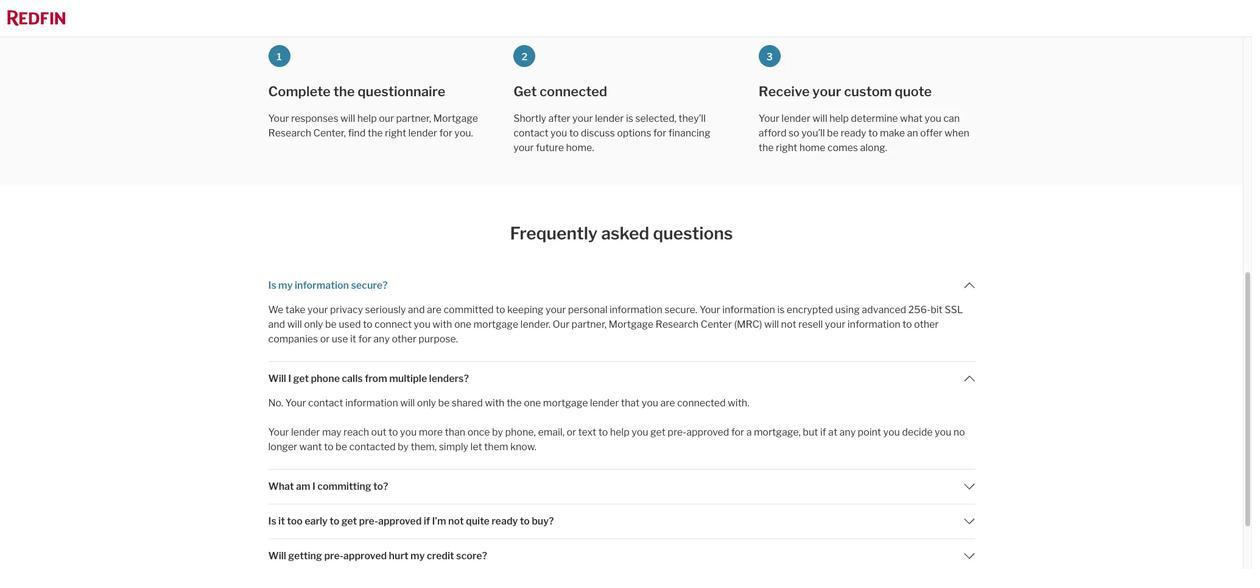 Task type: locate. For each thing, give the bounding box(es) containing it.
one up phone,
[[524, 397, 541, 409]]

2 vertical spatial pre-
[[324, 550, 344, 562]]

0 horizontal spatial and
[[268, 318, 285, 330]]

research
[[268, 127, 311, 139], [656, 318, 699, 330]]

to
[[570, 127, 579, 139], [869, 127, 878, 139], [496, 304, 505, 315], [363, 318, 373, 330], [903, 318, 913, 330], [389, 426, 398, 438], [599, 426, 608, 438], [324, 441, 334, 452], [330, 515, 340, 527], [520, 515, 530, 527]]

pre- up will getting pre-approved hurt my credit score?
[[359, 515, 378, 527]]

connect
[[375, 318, 412, 330]]

you down that
[[632, 426, 649, 438]]

financing
[[669, 127, 711, 139]]

and up connect on the bottom left
[[408, 304, 425, 315]]

connected with.
[[678, 397, 750, 409]]

approved
[[687, 426, 730, 438], [378, 515, 422, 527], [344, 550, 387, 562]]

or left use
[[320, 333, 330, 345]]

1 vertical spatial right
[[776, 142, 798, 154]]

0 vertical spatial pre-
[[668, 426, 687, 438]]

0 horizontal spatial i
[[288, 373, 291, 384]]

will up find on the top left of the page
[[341, 113, 355, 124]]

one
[[455, 318, 472, 330], [524, 397, 541, 409]]

1 horizontal spatial it
[[350, 333, 356, 345]]

1 vertical spatial partner,
[[572, 318, 607, 330]]

with
[[433, 318, 452, 330], [485, 397, 505, 409]]

information down is my information secure? dropdown button
[[610, 304, 663, 315]]

are inside we take your privacy seriously and are committed to keeping your personal information secure. your information is encrypted using advanced 256-bit ssl and will only be used to connect you with one mortgage lender. our partner, mortgage research center (mrc) will not resell your information to other companies or use it for any other purpose.
[[427, 304, 442, 315]]

1 vertical spatial it
[[279, 515, 285, 527]]

if left at
[[821, 426, 827, 438]]

0 horizontal spatial pre-
[[324, 550, 344, 562]]

1 vertical spatial my
[[411, 550, 425, 562]]

will down multiple
[[400, 397, 415, 409]]

0 vertical spatial with
[[433, 318, 452, 330]]

mortgage inside your responses will help our partner, mortgage research center, find the right lender for you.
[[434, 113, 478, 124]]

0 vertical spatial or
[[320, 333, 330, 345]]

to up the 'future home.'
[[570, 127, 579, 139]]

1 vertical spatial ready
[[492, 515, 518, 527]]

contact down phone
[[308, 397, 343, 409]]

information inside dropdown button
[[295, 279, 349, 291]]

1 horizontal spatial mortgage
[[609, 318, 654, 330]]

your inside your lender may reach out to you more than once by phone, email, or text to help you get pre-approved for a mortgage, but if at any point you decide you no longer want to be contacted by them, simply let them know.
[[268, 426, 289, 438]]

and down 'we'
[[268, 318, 285, 330]]

text
[[579, 426, 597, 438]]

1 vertical spatial any
[[840, 426, 856, 438]]

ready inside your lender will help determine what you can afford so you'll be ready to make an offer when the right home comes along.
[[841, 127, 867, 139]]

mortgage up email,
[[543, 397, 588, 409]]

pre- right getting
[[324, 550, 344, 562]]

1 vertical spatial only
[[417, 397, 436, 409]]

phone,
[[505, 426, 536, 438]]

will
[[268, 373, 286, 384], [268, 550, 286, 562]]

0 vertical spatial get
[[293, 373, 309, 384]]

you right that
[[642, 397, 659, 409]]

your right the no.
[[286, 397, 306, 409]]

1 horizontal spatial with
[[485, 397, 505, 409]]

0 horizontal spatial with
[[433, 318, 452, 330]]

not right i'm
[[449, 515, 464, 527]]

0 vertical spatial will
[[268, 373, 286, 384]]

for
[[654, 127, 667, 139], [359, 333, 372, 345], [732, 426, 745, 438]]

1 vertical spatial for
[[359, 333, 372, 345]]

approved left hurt
[[344, 550, 387, 562]]

can
[[944, 113, 960, 124]]

0 vertical spatial are
[[427, 304, 442, 315]]

1 vertical spatial by
[[398, 441, 409, 452]]

will i get phone calls from multiple lenders?
[[268, 373, 469, 384]]

complete the questionnaire
[[268, 83, 446, 99]]

1 vertical spatial get
[[651, 426, 666, 438]]

1 horizontal spatial help
[[610, 426, 630, 438]]

partner, down personal
[[572, 318, 607, 330]]

your for no. your contact information will only be shared with the one mortgage lender that you are connected with.
[[268, 426, 289, 438]]

lender up so
[[782, 113, 811, 124]]

help up find on the top left of the page
[[357, 113, 377, 124]]

2 horizontal spatial pre-
[[668, 426, 687, 438]]

your up longer
[[268, 426, 289, 438]]

will getting pre-approved hurt my credit score? button
[[268, 539, 975, 569]]

mortgage,
[[754, 426, 801, 438]]

1 will from the top
[[268, 373, 286, 384]]

your up the afford
[[759, 113, 780, 124]]

but
[[803, 426, 819, 438]]

lender inside your lender may reach out to you more than once by phone, email, or text to help you get pre-approved for a mortgage, but if at any point you decide you no longer want to be contacted by them, simply let them know.
[[291, 426, 320, 438]]

1 horizontal spatial any
[[840, 426, 856, 438]]

1 vertical spatial mortgage
[[543, 397, 588, 409]]

help inside your lender will help determine what you can afford so you'll be ready to make an offer when the right home comes along.
[[830, 113, 849, 124]]

the right find on the top left of the page
[[368, 127, 383, 139]]

research down responses
[[268, 127, 311, 139]]

1 horizontal spatial my
[[411, 550, 425, 562]]

1 vertical spatial or
[[567, 426, 577, 438]]

help down that
[[610, 426, 630, 438]]

lender up discuss
[[595, 113, 624, 124]]

your for complete the questionnaire
[[268, 113, 289, 124]]

are up other purpose.
[[427, 304, 442, 315]]

1 vertical spatial research
[[656, 318, 699, 330]]

to down may
[[324, 441, 334, 452]]

right down so
[[776, 142, 798, 154]]

be
[[828, 127, 839, 139], [325, 318, 337, 330], [438, 397, 450, 409], [336, 441, 347, 452]]

will left getting
[[268, 550, 286, 562]]

2 horizontal spatial help
[[830, 113, 849, 124]]

1 horizontal spatial if
[[821, 426, 827, 438]]

to down determine
[[869, 127, 878, 139]]

1 horizontal spatial get
[[342, 515, 357, 527]]

after
[[549, 113, 571, 124]]

right down our
[[385, 127, 406, 139]]

2 vertical spatial for
[[732, 426, 745, 438]]

0 horizontal spatial one
[[455, 318, 472, 330]]

encrypted
[[787, 304, 834, 315]]

will inside dropdown button
[[268, 550, 286, 562]]

what
[[901, 113, 923, 124]]

you down the after
[[551, 127, 568, 139]]

shortly after your lender is selected, they'll contact you to discuss options for financing your future home.
[[514, 113, 711, 154]]

0 horizontal spatial partner,
[[396, 113, 431, 124]]

be left shared
[[438, 397, 450, 409]]

is my information secure? button
[[268, 268, 975, 303]]

mortgage inside we take your privacy seriously and are committed to keeping your personal information secure. your information is encrypted using advanced 256-bit ssl and will only be used to connect you with one mortgage lender. our partner, mortgage research center (mrc) will not resell your information to other companies or use it for any other purpose.
[[609, 318, 654, 330]]

0 vertical spatial i
[[288, 373, 291, 384]]

help
[[357, 113, 377, 124], [830, 113, 849, 124], [610, 426, 630, 438]]

to left keeping
[[496, 304, 505, 315]]

2 horizontal spatial for
[[732, 426, 745, 438]]

mortgage up for you.
[[434, 113, 478, 124]]

will inside your lender will help determine what you can afford so you'll be ready to make an offer when the right home comes along.
[[813, 113, 828, 124]]

find
[[348, 127, 366, 139]]

0 vertical spatial by
[[492, 426, 503, 438]]

using
[[836, 304, 860, 315]]

by right once
[[492, 426, 503, 438]]

0 vertical spatial research
[[268, 127, 311, 139]]

any right at
[[840, 426, 856, 438]]

the inside your responses will help our partner, mortgage research center, find the right lender for you.
[[368, 127, 383, 139]]

1 horizontal spatial not
[[782, 318, 797, 330]]

your inside your responses will help our partner, mortgage research center, find the right lender for you.
[[268, 113, 289, 124]]

lender left for you.
[[409, 127, 438, 139]]

0 horizontal spatial by
[[398, 441, 409, 452]]

0 horizontal spatial research
[[268, 127, 311, 139]]

partner, right our
[[396, 113, 431, 124]]

resell
[[799, 318, 824, 330]]

right inside your lender will help determine what you can afford so you'll be ready to make an offer when the right home comes along.
[[776, 142, 798, 154]]

1 vertical spatial pre-
[[359, 515, 378, 527]]

will up the no.
[[268, 373, 286, 384]]

1 horizontal spatial are
[[661, 397, 675, 409]]

is
[[268, 279, 277, 291], [268, 515, 277, 527]]

help down receive your custom quote
[[830, 113, 849, 124]]

only up more
[[417, 397, 436, 409]]

ready up comes along. on the top right
[[841, 127, 867, 139]]

your down complete
[[268, 113, 289, 124]]

they'll
[[679, 113, 706, 124]]

0 horizontal spatial it
[[279, 515, 285, 527]]

your for receive your custom quote
[[759, 113, 780, 124]]

pre- inside will getting pre-approved hurt my credit score? dropdown button
[[324, 550, 344, 562]]

1 horizontal spatial is
[[778, 304, 785, 315]]

mortgage inside we take your privacy seriously and are committed to keeping your personal information secure. your information is encrypted using advanced 256-bit ssl and will only be used to connect you with one mortgage lender. our partner, mortgage research center (mrc) will not resell your information to other companies or use it for any other purpose.
[[474, 318, 519, 330]]

your lender will help determine what you can afford so you'll be ready to make an offer when the right home comes along.
[[759, 113, 970, 154]]

be up use
[[325, 318, 337, 330]]

0 horizontal spatial my
[[279, 279, 293, 291]]

get
[[293, 373, 309, 384], [651, 426, 666, 438], [342, 515, 357, 527]]

options
[[617, 127, 652, 139]]

only inside we take your privacy seriously and are committed to keeping your personal information secure. your information is encrypted using advanced 256-bit ssl and will only be used to connect you with one mortgage lender. our partner, mortgage research center (mrc) will not resell your information to other companies or use it for any other purpose.
[[304, 318, 323, 330]]

you inside we take your privacy seriously and are committed to keeping your personal information secure. your information is encrypted using advanced 256-bit ssl and will only be used to connect you with one mortgage lender. our partner, mortgage research center (mrc) will not resell your information to other companies or use it for any other purpose.
[[414, 318, 431, 330]]

research inside your responses will help our partner, mortgage research center, find the right lender for you.
[[268, 127, 311, 139]]

you up other purpose.
[[414, 318, 431, 330]]

be right you'll
[[828, 127, 839, 139]]

ready right quite
[[492, 515, 518, 527]]

committed
[[444, 304, 494, 315]]

if
[[821, 426, 827, 438], [424, 515, 430, 527]]

our
[[553, 318, 570, 330]]

ready inside dropdown button
[[492, 515, 518, 527]]

2 is from the top
[[268, 515, 277, 527]]

to inside your lender will help determine what you can afford so you'll be ready to make an offer when the right home comes along.
[[869, 127, 878, 139]]

0 horizontal spatial are
[[427, 304, 442, 315]]

1 vertical spatial is
[[268, 515, 277, 527]]

for left a
[[732, 426, 745, 438]]

1 horizontal spatial one
[[524, 397, 541, 409]]

or
[[320, 333, 330, 345], [567, 426, 577, 438]]

get
[[514, 83, 537, 99]]

0 vertical spatial only
[[304, 318, 323, 330]]

it right use
[[350, 333, 356, 345]]

pre- inside your lender may reach out to you more than once by phone, email, or text to help you get pre-approved for a mortgage, but if at any point you decide you no longer want to be contacted by them, simply let them know.
[[668, 426, 687, 438]]

0 vertical spatial for
[[654, 127, 667, 139]]

mortgage down is my information secure? dropdown button
[[609, 318, 654, 330]]

0 horizontal spatial not
[[449, 515, 464, 527]]

questions
[[653, 223, 733, 244]]

is up options
[[626, 113, 634, 124]]

0 vertical spatial ready
[[841, 127, 867, 139]]

if inside is it too early to get pre-approved if i'm not quite ready to buy? dropdown button
[[424, 515, 430, 527]]

0 vertical spatial if
[[821, 426, 827, 438]]

credit
[[427, 550, 454, 562]]

information down will i get phone calls from multiple lenders?
[[345, 397, 398, 409]]

mortgage down committed
[[474, 318, 519, 330]]

1 horizontal spatial research
[[656, 318, 699, 330]]

256-
[[909, 304, 931, 315]]

1 vertical spatial mortgage
[[609, 318, 654, 330]]

any inside we take your privacy seriously and are committed to keeping your personal information secure. your information is encrypted using advanced 256-bit ssl and will only be used to connect you with one mortgage lender. our partner, mortgage research center (mrc) will not resell your information to other companies or use it for any other purpose.
[[374, 333, 390, 345]]

is left encrypted
[[778, 304, 785, 315]]

0 horizontal spatial right
[[385, 127, 406, 139]]

ready for quite
[[492, 515, 518, 527]]

your
[[268, 113, 289, 124], [759, 113, 780, 124], [700, 304, 721, 315], [286, 397, 306, 409], [268, 426, 289, 438]]

are right that
[[661, 397, 675, 409]]

is
[[626, 113, 634, 124], [778, 304, 785, 315]]

lender
[[595, 113, 624, 124], [782, 113, 811, 124], [409, 127, 438, 139], [590, 397, 619, 409], [291, 426, 320, 438]]

at
[[829, 426, 838, 438]]

one down committed
[[455, 318, 472, 330]]

0 horizontal spatial any
[[374, 333, 390, 345]]

hurt
[[389, 550, 409, 562]]

will up you'll
[[813, 113, 828, 124]]

0 vertical spatial contact
[[514, 127, 549, 139]]

lender up the want
[[291, 426, 320, 438]]

your up center
[[700, 304, 721, 315]]

to left buy?
[[520, 515, 530, 527]]

is it too early to get pre-approved if i'm not quite ready to buy?
[[268, 515, 554, 527]]

2 vertical spatial get
[[342, 515, 357, 527]]

is for is my information secure?
[[268, 279, 277, 291]]

approved up hurt
[[378, 515, 422, 527]]

home
[[800, 142, 826, 154]]

1 horizontal spatial right
[[776, 142, 798, 154]]

2 will from the top
[[268, 550, 286, 562]]

my right hurt
[[411, 550, 425, 562]]

0 vertical spatial not
[[782, 318, 797, 330]]

0 vertical spatial any
[[374, 333, 390, 345]]

0 horizontal spatial help
[[357, 113, 377, 124]]

1 vertical spatial will
[[268, 550, 286, 562]]

my up 'we'
[[279, 279, 293, 291]]

0 vertical spatial partner,
[[396, 113, 431, 124]]

only down take
[[304, 318, 323, 330]]

for down used
[[359, 333, 372, 345]]

1 horizontal spatial by
[[492, 426, 503, 438]]

is left too
[[268, 515, 277, 527]]

help inside your lender may reach out to you more than once by phone, email, or text to help you get pre-approved for a mortgage, but if at any point you decide you no longer want to be contacted by them, simply let them know.
[[610, 426, 630, 438]]

1 vertical spatial are
[[661, 397, 675, 409]]

your down the using
[[826, 318, 846, 330]]

0 horizontal spatial contact
[[308, 397, 343, 409]]

your inside we take your privacy seriously and are committed to keeping your personal information secure. your information is encrypted using advanced 256-bit ssl and will only be used to connect you with one mortgage lender. our partner, mortgage research center (mrc) will not resell your information to other companies or use it for any other purpose.
[[700, 304, 721, 315]]

0 vertical spatial is
[[268, 279, 277, 291]]

0 vertical spatial mortgage
[[474, 318, 519, 330]]

only
[[304, 318, 323, 330], [417, 397, 436, 409]]

lender inside your lender will help determine what you can afford so you'll be ready to make an offer when the right home comes along.
[[782, 113, 811, 124]]

one inside we take your privacy seriously and are committed to keeping your personal information secure. your information is encrypted using advanced 256-bit ssl and will only be used to connect you with one mortgage lender. our partner, mortgage research center (mrc) will not resell your information to other companies or use it for any other purpose.
[[455, 318, 472, 330]]

0 vertical spatial it
[[350, 333, 356, 345]]

0 horizontal spatial ready
[[492, 515, 518, 527]]

or inside your lender may reach out to you more than once by phone, email, or text to help you get pre-approved for a mortgage, but if at any point you decide you no longer want to be contacted by them, simply let them know.
[[567, 426, 577, 438]]

let
[[471, 441, 482, 452]]

1 vertical spatial is
[[778, 304, 785, 315]]

we
[[268, 304, 284, 315]]

0 vertical spatial is
[[626, 113, 634, 124]]

1 is from the top
[[268, 279, 277, 291]]

mortgage
[[474, 318, 519, 330], [543, 397, 588, 409]]

it left too
[[279, 515, 285, 527]]

the down the afford
[[759, 142, 774, 154]]

0 horizontal spatial mortgage
[[434, 113, 478, 124]]

questionnaire
[[358, 83, 446, 99]]

it inside dropdown button
[[279, 515, 285, 527]]

for down selected,
[[654, 127, 667, 139]]

will right (mrc)
[[765, 318, 779, 330]]

0 vertical spatial mortgage
[[434, 113, 478, 124]]

not left resell
[[782, 318, 797, 330]]

0 horizontal spatial only
[[304, 318, 323, 330]]

with up other purpose.
[[433, 318, 452, 330]]

with right shared
[[485, 397, 505, 409]]

0 horizontal spatial is
[[626, 113, 634, 124]]

what am i committing to?
[[268, 481, 389, 492]]

information
[[295, 279, 349, 291], [610, 304, 663, 315], [723, 304, 776, 315], [848, 318, 901, 330], [345, 397, 398, 409]]

i left phone
[[288, 373, 291, 384]]

partner, inside your responses will help our partner, mortgage research center, find the right lender for you.
[[396, 113, 431, 124]]

ready for be
[[841, 127, 867, 139]]

1 horizontal spatial pre-
[[359, 515, 378, 527]]

2 horizontal spatial get
[[651, 426, 666, 438]]

center,
[[314, 127, 346, 139]]

will inside dropdown button
[[268, 373, 286, 384]]

not
[[782, 318, 797, 330], [449, 515, 464, 527]]

1 vertical spatial i
[[313, 481, 316, 492]]

complete
[[268, 83, 331, 99]]

help inside your responses will help our partner, mortgage research center, find the right lender for you.
[[357, 113, 377, 124]]

any down connect on the bottom left
[[374, 333, 390, 345]]

if left i'm
[[424, 515, 430, 527]]

simply
[[439, 441, 469, 452]]

you up "offer"
[[925, 113, 942, 124]]

mortgage
[[434, 113, 478, 124], [609, 318, 654, 330]]

information up privacy
[[295, 279, 349, 291]]

1 horizontal spatial ready
[[841, 127, 867, 139]]

it
[[350, 333, 356, 345], [279, 515, 285, 527]]

pre- down connected with.
[[668, 426, 687, 438]]

0 vertical spatial and
[[408, 304, 425, 315]]

with inside we take your privacy seriously and are committed to keeping your personal information secure. your information is encrypted using advanced 256-bit ssl and will only be used to connect you with one mortgage lender. our partner, mortgage research center (mrc) will not resell your information to other companies or use it for any other purpose.
[[433, 318, 452, 330]]

your inside your lender will help determine what you can afford so you'll be ready to make an offer when the right home comes along.
[[759, 113, 780, 124]]

contact
[[514, 127, 549, 139], [308, 397, 343, 409]]

to down 256-
[[903, 318, 913, 330]]

1 horizontal spatial partner,
[[572, 318, 607, 330]]

to right early
[[330, 515, 340, 527]]

is inside shortly after your lender is selected, they'll contact you to discuss options for financing your future home.
[[626, 113, 634, 124]]

1 vertical spatial with
[[485, 397, 505, 409]]

0 vertical spatial approved
[[687, 426, 730, 438]]

0 horizontal spatial mortgage
[[474, 318, 519, 330]]

0 horizontal spatial get
[[293, 373, 309, 384]]

i right am
[[313, 481, 316, 492]]

0 horizontal spatial if
[[424, 515, 430, 527]]

right
[[385, 127, 406, 139], [776, 142, 798, 154]]

or left text
[[567, 426, 577, 438]]

1 horizontal spatial contact
[[514, 127, 549, 139]]

1 horizontal spatial for
[[654, 127, 667, 139]]

1 horizontal spatial or
[[567, 426, 577, 438]]



Task type: describe. For each thing, give the bounding box(es) containing it.
multiple
[[389, 373, 427, 384]]

get inside your lender may reach out to you more than once by phone, email, or text to help you get pre-approved for a mortgage, but if at any point you decide you no longer want to be contacted by them, simply let them know.
[[651, 426, 666, 438]]

any inside your lender may reach out to you more than once by phone, email, or text to help you get pre-approved for a mortgage, but if at any point you decide you no longer want to be contacted by them, simply let them know.
[[840, 426, 856, 438]]

am
[[296, 481, 311, 492]]

from
[[365, 373, 387, 384]]

not inside dropdown button
[[449, 515, 464, 527]]

bit
[[931, 304, 943, 315]]

0 vertical spatial my
[[279, 279, 293, 291]]

contact inside shortly after your lender is selected, they'll contact you to discuss options for financing your future home.
[[514, 127, 549, 139]]

used
[[339, 318, 361, 330]]

for you.
[[440, 127, 473, 139]]

point
[[858, 426, 882, 438]]

for inside shortly after your lender is selected, they'll contact you to discuss options for financing your future home.
[[654, 127, 667, 139]]

offer
[[921, 127, 943, 139]]

will inside your responses will help our partner, mortgage research center, find the right lender for you.
[[341, 113, 355, 124]]

your up 'our'
[[546, 304, 566, 315]]

be inside we take your privacy seriously and are committed to keeping your personal information secure. your information is encrypted using advanced 256-bit ssl and will only be used to connect you with one mortgage lender. our partner, mortgage research center (mrc) will not resell your information to other companies or use it for any other purpose.
[[325, 318, 337, 330]]

a
[[747, 426, 752, 438]]

help for questionnaire
[[357, 113, 377, 124]]

contacted
[[349, 441, 396, 452]]

will getting pre-approved hurt my credit score?
[[268, 550, 488, 562]]

you right point
[[884, 426, 901, 438]]

we take your privacy seriously and are committed to keeping your personal information secure. your information is encrypted using advanced 256-bit ssl and will only be used to connect you with one mortgage lender. our partner, mortgage research center (mrc) will not resell your information to other companies or use it for any other purpose.
[[268, 304, 964, 345]]

i inside what am i committing to? dropdown button
[[313, 481, 316, 492]]

be inside your lender will help determine what you can afford so you'll be ready to make an offer when the right home comes along.
[[828, 127, 839, 139]]

for inside we take your privacy seriously and are committed to keeping your personal information secure. your information is encrypted using advanced 256-bit ssl and will only be used to connect you with one mortgage lender. our partner, mortgage research center (mrc) will not resell your information to other companies or use it for any other purpose.
[[359, 333, 372, 345]]

shared
[[452, 397, 483, 409]]

no. your contact information will only be shared with the one mortgage lender that you are connected with.
[[268, 397, 750, 409]]

you inside shortly after your lender is selected, they'll contact you to discuss options for financing your future home.
[[551, 127, 568, 139]]

connected
[[540, 83, 608, 99]]

to right used
[[363, 318, 373, 330]]

longer
[[268, 441, 297, 452]]

lender inside shortly after your lender is selected, they'll contact you to discuss options for financing your future home.
[[595, 113, 624, 124]]

get inside dropdown button
[[293, 373, 309, 384]]

is it too early to get pre-approved if i'm not quite ready to buy? button
[[268, 504, 975, 538]]

so
[[789, 127, 800, 139]]

out
[[371, 426, 387, 438]]

will for will i get phone calls from multiple lenders?
[[268, 373, 286, 384]]

lenders?
[[429, 373, 469, 384]]

them,
[[411, 441, 437, 452]]

than
[[445, 426, 466, 438]]

the up phone,
[[507, 397, 522, 409]]

information down the advanced
[[848, 318, 901, 330]]

what am i committing to? button
[[268, 470, 975, 504]]

get inside dropdown button
[[342, 515, 357, 527]]

to?
[[374, 481, 389, 492]]

secure?
[[351, 279, 388, 291]]

(mrc)
[[735, 318, 763, 330]]

decide
[[903, 426, 933, 438]]

you left 'no'
[[935, 426, 952, 438]]

to inside shortly after your lender is selected, they'll contact you to discuss options for financing your future home.
[[570, 127, 579, 139]]

no
[[954, 426, 966, 438]]

what
[[268, 481, 294, 492]]

to right text
[[599, 426, 608, 438]]

custom quote
[[845, 83, 932, 99]]

other purpose.
[[392, 333, 458, 345]]

lender left that
[[590, 397, 619, 409]]

may
[[322, 426, 342, 438]]

1 vertical spatial one
[[524, 397, 541, 409]]

lender.
[[521, 318, 551, 330]]

ssl
[[945, 304, 964, 315]]

approved inside will getting pre-approved hurt my credit score? dropdown button
[[344, 550, 387, 562]]

early
[[305, 515, 328, 527]]

reach
[[344, 426, 369, 438]]

if inside your lender may reach out to you more than once by phone, email, or text to help you get pre-approved for a mortgage, but if at any point you decide you no longer want to be contacted by them, simply let them know.
[[821, 426, 827, 438]]

the up responses
[[334, 83, 355, 99]]

research inside we take your privacy seriously and are committed to keeping your personal information secure. your information is encrypted using advanced 256-bit ssl and will only be used to connect you with one mortgage lender. our partner, mortgage research center (mrc) will not resell your information to other companies or use it for any other purpose.
[[656, 318, 699, 330]]

1 vertical spatial and
[[268, 318, 285, 330]]

your down shortly
[[514, 142, 534, 154]]

your right take
[[308, 304, 328, 315]]

use
[[332, 333, 348, 345]]

your responses will help our partner, mortgage research center, find the right lender for you.
[[268, 113, 478, 139]]

our
[[379, 113, 394, 124]]

to right out
[[389, 426, 398, 438]]

pre- inside is it too early to get pre-approved if i'm not quite ready to buy? dropdown button
[[359, 515, 378, 527]]

approved inside is it too early to get pre-approved if i'm not quite ready to buy? dropdown button
[[378, 515, 422, 527]]

your right receive
[[813, 83, 842, 99]]

them know.
[[485, 441, 537, 452]]

keeping
[[508, 304, 544, 315]]

advanced
[[862, 304, 907, 315]]

1 horizontal spatial only
[[417, 397, 436, 409]]

is inside we take your privacy seriously and are committed to keeping your personal information secure. your information is encrypted using advanced 256-bit ssl and will only be used to connect you with one mortgage lender. our partner, mortgage research center (mrc) will not resell your information to other companies or use it for any other purpose.
[[778, 304, 785, 315]]

lender inside your responses will help our partner, mortgage research center, find the right lender for you.
[[409, 127, 438, 139]]

take
[[286, 304, 306, 315]]

i inside will i get phone calls from multiple lenders? dropdown button
[[288, 373, 291, 384]]

secure.
[[665, 304, 698, 315]]

frequently
[[510, 223, 598, 244]]

is my information secure?
[[268, 279, 388, 291]]

right inside your responses will help our partner, mortgage research center, find the right lender for you.
[[385, 127, 406, 139]]

you'll
[[802, 127, 825, 139]]

you up them,
[[400, 426, 417, 438]]

comes along.
[[828, 142, 888, 154]]

discuss
[[581, 127, 615, 139]]

make
[[880, 127, 906, 139]]

an
[[908, 127, 919, 139]]

for inside your lender may reach out to you more than once by phone, email, or text to help you get pre-approved for a mortgage, but if at any point you decide you no longer want to be contacted by them, simply let them know.
[[732, 426, 745, 438]]

want
[[300, 441, 322, 452]]

be inside your lender may reach out to you more than once by phone, email, or text to help you get pre-approved for a mortgage, but if at any point you decide you no longer want to be contacted by them, simply let them know.
[[336, 441, 347, 452]]

it inside we take your privacy seriously and are committed to keeping your personal information secure. your information is encrypted using advanced 256-bit ssl and will only be used to connect you with one mortgage lender. our partner, mortgage research center (mrc) will not resell your information to other companies or use it for any other purpose.
[[350, 333, 356, 345]]

will for will getting pre-approved hurt my credit score?
[[268, 550, 286, 562]]

partner, inside we take your privacy seriously and are committed to keeping your personal information secure. your information is encrypted using advanced 256-bit ssl and will only be used to connect you with one mortgage lender. our partner, mortgage research center (mrc) will not resell your information to other companies or use it for any other purpose.
[[572, 318, 607, 330]]

1 horizontal spatial mortgage
[[543, 397, 588, 409]]

selected,
[[636, 113, 677, 124]]

getting
[[288, 550, 322, 562]]

seriously
[[365, 304, 406, 315]]

or inside we take your privacy seriously and are committed to keeping your personal information secure. your information is encrypted using advanced 256-bit ssl and will only be used to connect you with one mortgage lender. our partner, mortgage research center (mrc) will not resell your information to other companies or use it for any other purpose.
[[320, 333, 330, 345]]

score?
[[456, 550, 488, 562]]

responses
[[291, 113, 339, 124]]

information up (mrc)
[[723, 304, 776, 315]]

you inside your lender will help determine what you can afford so you'll be ready to make an offer when the right home comes along.
[[925, 113, 942, 124]]

once
[[468, 426, 490, 438]]

not inside we take your privacy seriously and are committed to keeping your personal information secure. your information is encrypted using advanced 256-bit ssl and will only be used to connect you with one mortgage lender. our partner, mortgage research center (mrc) will not resell your information to other companies or use it for any other purpose.
[[782, 318, 797, 330]]

future home.
[[536, 142, 594, 154]]

the inside your lender will help determine what you can afford so you'll be ready to make an offer when the right home comes along.
[[759, 142, 774, 154]]

personal
[[568, 304, 608, 315]]

other
[[915, 318, 939, 330]]

privacy
[[330, 304, 363, 315]]

will down take
[[287, 318, 302, 330]]

receive
[[759, 83, 810, 99]]

1 horizontal spatial and
[[408, 304, 425, 315]]

no.
[[268, 397, 283, 409]]

your up discuss
[[573, 113, 593, 124]]

asked
[[602, 223, 650, 244]]

help for custom quote
[[830, 113, 849, 124]]

your lender may reach out to you more than once by phone, email, or text to help you get pre-approved for a mortgage, but if at any point you decide you no longer want to be contacted by them, simply let them know.
[[268, 426, 966, 452]]

too
[[287, 515, 303, 527]]

shortly
[[514, 113, 547, 124]]

is for is it too early to get pre-approved if i'm not quite ready to buy?
[[268, 515, 277, 527]]

quite
[[466, 515, 490, 527]]

when
[[945, 127, 970, 139]]

calls
[[342, 373, 363, 384]]

phone
[[311, 373, 340, 384]]

frequently asked questions
[[510, 223, 733, 244]]

center
[[701, 318, 732, 330]]

approved inside your lender may reach out to you more than once by phone, email, or text to help you get pre-approved for a mortgage, but if at any point you decide you no longer want to be contacted by them, simply let them know.
[[687, 426, 730, 438]]

companies
[[268, 333, 318, 345]]

will i get phone calls from multiple lenders? button
[[268, 362, 975, 396]]

determine
[[851, 113, 899, 124]]



Task type: vqa. For each thing, say whether or not it's contained in the screenshot.
the rightmost "or"
yes



